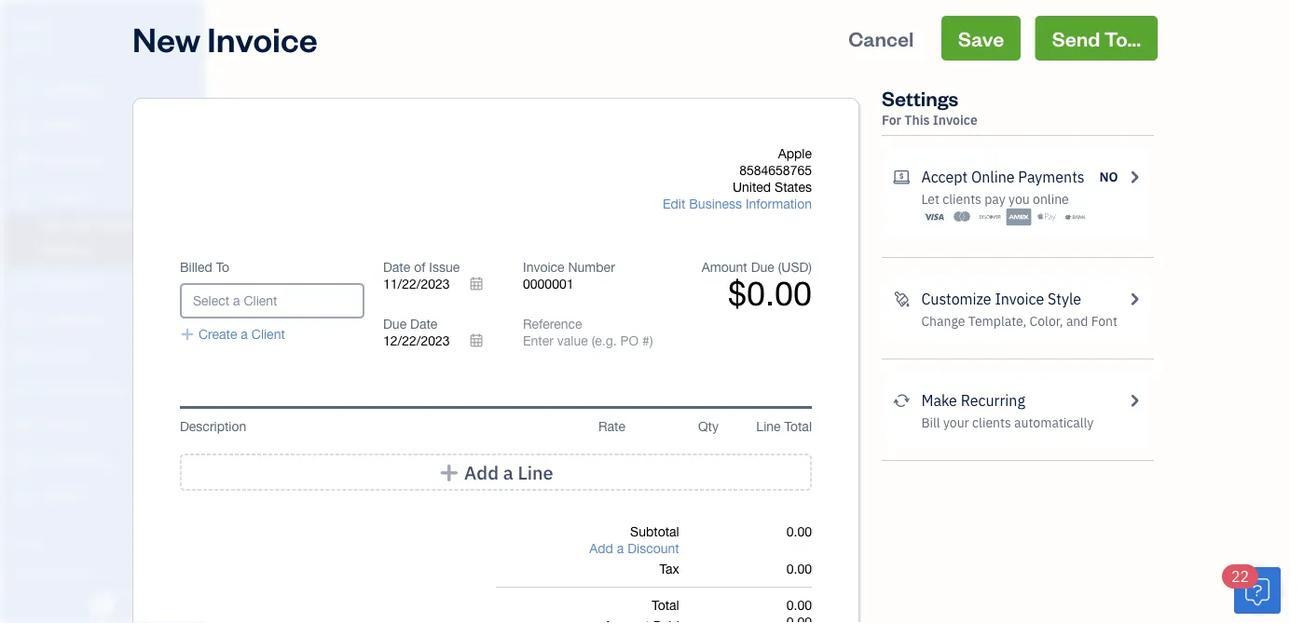 Task type: vqa. For each thing, say whether or not it's contained in the screenshot.
the Clients link
no



Task type: describe. For each thing, give the bounding box(es) containing it.
new invoice
[[132, 16, 318, 60]]

1 horizontal spatial line
[[757, 419, 781, 435]]

chart image
[[12, 452, 35, 471]]

chevronright image for no
[[1126, 166, 1143, 188]]

apple pay image
[[1035, 208, 1060, 227]]

this
[[905, 111, 930, 129]]

bank image
[[1063, 208, 1088, 227]]

subtotal
[[631, 525, 680, 540]]

states
[[775, 180, 812, 195]]

1 vertical spatial clients
[[973, 415, 1012, 432]]

refresh image
[[893, 390, 911, 412]]

Issue date in MM/DD/YYYY format text field
[[383, 277, 495, 292]]

chevronright image for make recurring
[[1126, 390, 1143, 412]]

dashboard image
[[12, 81, 35, 100]]

project image
[[12, 346, 35, 365]]

paintbrush image
[[893, 288, 911, 311]]

of
[[414, 260, 426, 275]]

description
[[180, 419, 247, 435]]

2 0.00 from the top
[[787, 562, 812, 577]]

make
[[922, 391, 958, 411]]

online
[[1033, 191, 1070, 208]]

due date 12/22/2023
[[383, 317, 450, 349]]

3 0.00 from the top
[[787, 598, 812, 614]]

Reference Number text field
[[523, 333, 655, 349]]

accept online payments
[[922, 167, 1085, 187]]

change
[[922, 313, 966, 330]]

make recurring
[[922, 391, 1026, 411]]

line total
[[757, 419, 812, 435]]

22 button
[[1223, 565, 1281, 615]]

let clients pay you online
[[922, 191, 1070, 208]]

main element
[[0, 0, 252, 624]]

rate
[[599, 419, 626, 435]]

billed
[[180, 260, 212, 275]]

report image
[[12, 488, 35, 506]]

visa image
[[922, 208, 947, 227]]

invoice inside the settings for this invoice
[[933, 111, 978, 129]]

client image
[[12, 117, 35, 135]]

customize invoice style
[[922, 290, 1082, 309]]

apple for apple 8584658765 united states edit business information
[[778, 146, 812, 161]]

expense image
[[12, 311, 35, 329]]

team members image
[[14, 565, 200, 580]]

for
[[882, 111, 902, 129]]

create a client button
[[180, 326, 285, 343]]

1 vertical spatial total
[[652, 598, 680, 614]]

issue
[[429, 260, 460, 275]]

create
[[199, 327, 237, 342]]

save button
[[942, 16, 1021, 61]]

style
[[1048, 290, 1082, 309]]

a inside subtotal add a discount tax
[[617, 541, 624, 557]]

cancel button
[[832, 16, 931, 61]]

)
[[809, 260, 812, 275]]

$0.00
[[728, 273, 812, 312]]

color,
[[1030, 313, 1064, 330]]

save
[[959, 25, 1005, 51]]

apple for apple owner
[[15, 16, 55, 36]]

business
[[689, 196, 742, 212]]

0 vertical spatial clients
[[943, 191, 982, 208]]

new
[[132, 16, 201, 60]]

send to... button
[[1036, 16, 1158, 61]]

0 vertical spatial total
[[785, 419, 812, 435]]

no
[[1100, 168, 1119, 186]]

to...
[[1105, 25, 1142, 51]]

send
[[1053, 25, 1101, 51]]

add inside button
[[465, 461, 499, 485]]

invoice number
[[523, 260, 615, 275]]

apps image
[[14, 535, 200, 550]]

8584658765
[[740, 163, 812, 178]]

customize
[[922, 290, 992, 309]]



Task type: locate. For each thing, give the bounding box(es) containing it.
qty
[[699, 419, 719, 435]]

1 0.00 from the top
[[787, 525, 812, 540]]

bill
[[922, 415, 941, 432]]

invoice
[[207, 16, 318, 60], [933, 111, 978, 129], [523, 260, 565, 275], [996, 290, 1045, 309]]

apple up owner
[[15, 16, 55, 36]]

0 horizontal spatial a
[[241, 327, 248, 342]]

1 vertical spatial chevronright image
[[1126, 390, 1143, 412]]

1 horizontal spatial plus image
[[439, 464, 460, 482]]

0 vertical spatial plus image
[[180, 326, 195, 343]]

change template, color, and font
[[922, 313, 1118, 330]]

add a discount button
[[590, 541, 680, 558]]

12/22/2023 button
[[383, 333, 495, 350]]

add
[[465, 461, 499, 485], [590, 541, 614, 557]]

1 vertical spatial apple
[[778, 146, 812, 161]]

a
[[241, 327, 248, 342], [503, 461, 514, 485], [617, 541, 624, 557]]

apple 8584658765 united states edit business information
[[663, 146, 812, 212]]

payment image
[[12, 275, 35, 294]]

add a line button
[[180, 454, 812, 492]]

resource center badge image
[[1235, 568, 1281, 615]]

due
[[751, 260, 775, 275], [383, 317, 407, 332]]

template,
[[969, 313, 1027, 330]]

billed to
[[180, 260, 230, 275]]

Enter an Invoice # text field
[[523, 277, 575, 292]]

0 vertical spatial due
[[751, 260, 775, 275]]

plus image left create
[[180, 326, 195, 343]]

timer image
[[12, 381, 35, 400]]

(
[[778, 260, 782, 275]]

0 horizontal spatial apple
[[15, 16, 55, 36]]

client
[[252, 327, 285, 342]]

0 horizontal spatial plus image
[[180, 326, 195, 343]]

owner
[[15, 37, 49, 52]]

total right qty
[[785, 419, 812, 435]]

send to...
[[1053, 25, 1142, 51]]

2 horizontal spatial a
[[617, 541, 624, 557]]

0 vertical spatial apple
[[15, 16, 55, 36]]

line
[[757, 419, 781, 435], [518, 461, 554, 485]]

pay
[[985, 191, 1006, 208]]

date of issue
[[383, 260, 460, 275]]

to
[[216, 260, 230, 275]]

online
[[972, 167, 1015, 187]]

apple inside main element
[[15, 16, 55, 36]]

a for create
[[241, 327, 248, 342]]

1 vertical spatial add
[[590, 541, 614, 557]]

tax
[[660, 562, 680, 577]]

1 vertical spatial plus image
[[439, 464, 460, 482]]

0 vertical spatial chevronright image
[[1126, 166, 1143, 188]]

add a line
[[465, 461, 554, 485]]

automatically
[[1015, 415, 1094, 432]]

Client text field
[[182, 285, 363, 317]]

0 vertical spatial 0.00
[[787, 525, 812, 540]]

edit
[[663, 196, 686, 212]]

apple up 8584658765 at the top of the page
[[778, 146, 812, 161]]

total down tax
[[652, 598, 680, 614]]

1 vertical spatial due
[[383, 317, 407, 332]]

2 chevronright image from the top
[[1126, 390, 1143, 412]]

0 horizontal spatial line
[[518, 461, 554, 485]]

invoice image
[[12, 187, 35, 206]]

font
[[1092, 313, 1118, 330]]

date left "of"
[[383, 260, 411, 275]]

0 vertical spatial add
[[465, 461, 499, 485]]

0 horizontal spatial due
[[383, 317, 407, 332]]

plus image for create a client
[[180, 326, 195, 343]]

clients down recurring on the bottom right
[[973, 415, 1012, 432]]

plus image left add a line
[[439, 464, 460, 482]]

0.00
[[787, 525, 812, 540], [787, 562, 812, 577], [787, 598, 812, 614]]

1 chevronright image from the top
[[1126, 166, 1143, 188]]

information
[[746, 196, 812, 212]]

money image
[[12, 417, 35, 436]]

1 vertical spatial date
[[410, 317, 438, 332]]

plus image
[[180, 326, 195, 343], [439, 464, 460, 482]]

accept
[[922, 167, 968, 187]]

plus image for add a line
[[439, 464, 460, 482]]

a inside add a line button
[[503, 461, 514, 485]]

amount
[[702, 260, 748, 275]]

2 vertical spatial 0.00
[[787, 598, 812, 614]]

clients down accept
[[943, 191, 982, 208]]

create a client
[[199, 327, 285, 342]]

mastercard image
[[950, 208, 975, 227]]

freshbooks image
[[88, 594, 118, 616]]

12/22/2023
[[383, 333, 450, 349]]

1 vertical spatial a
[[503, 461, 514, 485]]

plus image inside add a line button
[[439, 464, 460, 482]]

chevronright image
[[1126, 288, 1143, 311]]

due inside 'due date 12/22/2023'
[[383, 317, 407, 332]]

22
[[1232, 568, 1250, 587]]

settings
[[882, 84, 959, 111]]

1 vertical spatial line
[[518, 461, 554, 485]]

line inside button
[[518, 461, 554, 485]]

1 horizontal spatial a
[[503, 461, 514, 485]]

amount due ( usd ) $0.00
[[702, 260, 812, 312]]

1 horizontal spatial total
[[785, 419, 812, 435]]

0 horizontal spatial add
[[465, 461, 499, 485]]

date
[[383, 260, 411, 275], [410, 317, 438, 332]]

estimate image
[[12, 152, 35, 171]]

apple inside apple 8584658765 united states edit business information
[[778, 146, 812, 161]]

you
[[1009, 191, 1030, 208]]

united
[[733, 180, 771, 195]]

your
[[944, 415, 970, 432]]

1 vertical spatial 0.00
[[787, 562, 812, 577]]

2 vertical spatial a
[[617, 541, 624, 557]]

due inside amount due ( usd ) $0.00
[[751, 260, 775, 275]]

edit business information button
[[663, 196, 812, 213]]

discount
[[628, 541, 680, 557]]

1 horizontal spatial add
[[590, 541, 614, 557]]

0 horizontal spatial total
[[652, 598, 680, 614]]

cancel
[[849, 25, 914, 51]]

total
[[785, 419, 812, 435], [652, 598, 680, 614]]

a for add
[[503, 461, 514, 485]]

1 horizontal spatial apple
[[778, 146, 812, 161]]

0 vertical spatial line
[[757, 419, 781, 435]]

american express image
[[1007, 208, 1032, 227]]

apple owner
[[15, 16, 55, 52]]

due left (
[[751, 260, 775, 275]]

and
[[1067, 313, 1089, 330]]

let
[[922, 191, 940, 208]]

onlinesales image
[[893, 166, 911, 188]]

date up 12/22/2023
[[410, 317, 438, 332]]

0 vertical spatial date
[[383, 260, 411, 275]]

chevronright image
[[1126, 166, 1143, 188], [1126, 390, 1143, 412]]

apple
[[15, 16, 55, 36], [778, 146, 812, 161]]

settings for this invoice
[[882, 84, 978, 129]]

date inside 'due date 12/22/2023'
[[410, 317, 438, 332]]

due up 12/22/2023
[[383, 317, 407, 332]]

discover image
[[978, 208, 1004, 227]]

clients
[[943, 191, 982, 208], [973, 415, 1012, 432]]

usd
[[782, 260, 809, 275]]

number
[[568, 260, 615, 275]]

recurring
[[961, 391, 1026, 411]]

0 vertical spatial a
[[241, 327, 248, 342]]

reference
[[523, 317, 582, 332]]

a inside create a client button
[[241, 327, 248, 342]]

1 horizontal spatial due
[[751, 260, 775, 275]]

add inside subtotal add a discount tax
[[590, 541, 614, 557]]

bill your clients automatically
[[922, 415, 1094, 432]]

subtotal add a discount tax
[[590, 525, 680, 577]]

payments
[[1019, 167, 1085, 187]]



